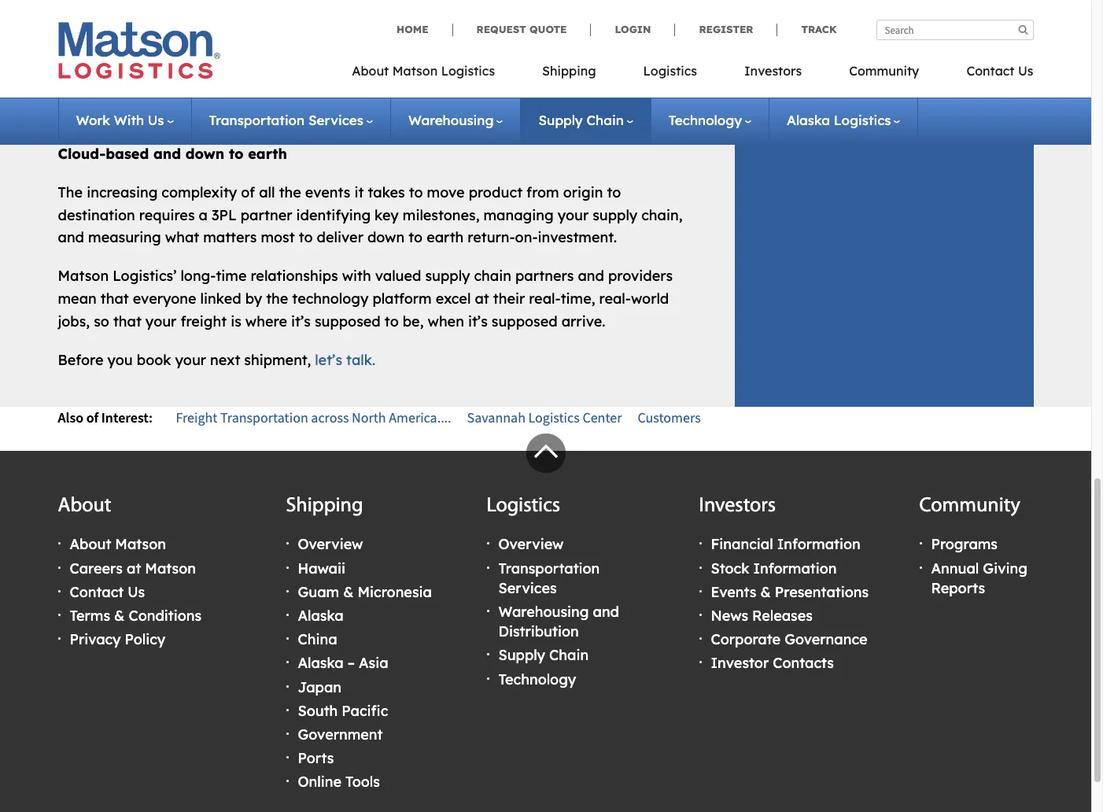 Task type: vqa. For each thing, say whether or not it's contained in the screenshot.
the leftmost possible
no



Task type: locate. For each thing, give the bounding box(es) containing it.
with
[[342, 267, 371, 285]]

1 horizontal spatial world
[[631, 290, 669, 308]]

interest:
[[101, 409, 153, 427]]

freight
[[176, 409, 218, 427]]

a left 3pl
[[199, 206, 208, 224]]

a inside one cloud-based global database acts as a "single version of the truth," putting all the suppliers, providers, dates and documents on the same page to be accessed and shared around the world by all suppliers and supply chain partners. early visibility means more time to act. more accurate information makes for higher productivity and more efficient supply chains. you'll see the difference on the bottom line.
[[347, 16, 356, 34]]

japan
[[298, 678, 342, 696]]

earth down "transportation services" at the left top
[[248, 145, 287, 163]]

0 vertical spatial transportation services link
[[209, 112, 373, 128]]

0 vertical spatial earth
[[248, 145, 287, 163]]

supply chain link down the distribution
[[499, 646, 589, 665]]

agent service image
[[778, 0, 991, 112]]

logistics'
[[113, 267, 177, 285]]

supply inside the increasing complexity of all the events it takes to move product from origin to destination requires a 3pl partner identifying key milestones, managing your supply chain, and measuring what matters most to deliver down to earth return-on-investment.
[[593, 206, 638, 224]]

1 vertical spatial transportation services link
[[499, 559, 600, 597]]

at down about matson link
[[127, 559, 141, 577]]

overview for hawaii
[[298, 536, 363, 554]]

time
[[660, 61, 691, 79], [216, 267, 247, 285]]

1 horizontal spatial of
[[241, 183, 255, 201]]

platform
[[373, 290, 432, 308]]

america....
[[389, 409, 451, 427]]

0 horizontal spatial supposed
[[315, 312, 381, 330]]

supply inside matson logistics' long-time relationships with valued supply chain partners and providers mean that everyone linked by the technology platform excel at their real-time, real-world jobs, so that your freight is where it's supposed to be, when it's supposed arrive.
[[425, 267, 470, 285]]

chain inside matson logistics' long-time relationships with valued supply chain partners and providers mean that everyone linked by the technology platform excel at their real-time, real-world jobs, so that your freight is where it's supposed to be, when it's supposed arrive.
[[474, 267, 512, 285]]

that right the 'so'
[[113, 312, 142, 330]]

1 vertical spatial your
[[145, 312, 177, 330]]

about up higher
[[352, 63, 389, 79]]

1 vertical spatial time
[[216, 267, 247, 285]]

world down providers
[[631, 290, 669, 308]]

move
[[427, 183, 465, 201]]

overview transportation services warehousing and distribution supply chain technology
[[499, 536, 619, 688]]

chain inside one cloud-based global database acts as a "single version of the truth," putting all the suppliers, providers, dates and documents on the same page to be accessed and shared around the world by all suppliers and supply chain partners. early visibility means more time to act. more accurate information makes for higher productivity and more efficient supply chains. you'll see the difference on the bottom line.
[[364, 61, 402, 79]]

0 vertical spatial shipping
[[542, 63, 596, 79]]

0 horizontal spatial by
[[179, 61, 196, 79]]

1 horizontal spatial overview
[[499, 536, 564, 554]]

0 horizontal spatial time
[[216, 267, 247, 285]]

more down shared
[[621, 61, 656, 79]]

earth inside the increasing complexity of all the events it takes to move product from origin to destination requires a 3pl partner identifying key milestones, managing your supply chain, and measuring what matters most to deliver down to earth return-on-investment.
[[427, 229, 464, 247]]

productivity
[[413, 84, 497, 102]]

0 vertical spatial by
[[179, 61, 196, 79]]

1 horizontal spatial more
[[621, 61, 656, 79]]

let's
[[315, 351, 342, 369]]

0 horizontal spatial services
[[308, 112, 364, 128]]

about up about matson link
[[58, 496, 111, 517]]

& inside the overview hawaii guam & micronesia alaska china alaska – asia japan south pacific government ports online tools
[[343, 583, 354, 601]]

1 overview from the left
[[298, 536, 363, 554]]

1 vertical spatial that
[[113, 312, 142, 330]]

1 vertical spatial at
[[127, 559, 141, 577]]

0 horizontal spatial shipping
[[286, 496, 363, 517]]

0 horizontal spatial down
[[186, 145, 224, 163]]

the up where at the left top of page
[[266, 290, 288, 308]]

alaska down the investors link
[[787, 112, 830, 128]]

0 horizontal spatial technology link
[[499, 670, 576, 688]]

transportation services link down makes at the top left of the page
[[209, 112, 373, 128]]

it's right when
[[468, 312, 488, 330]]

transportation down shipment,
[[220, 409, 308, 427]]

alaska logistics
[[787, 112, 891, 128]]

warehousing up the distribution
[[499, 603, 589, 621]]

1 horizontal spatial us
[[148, 112, 164, 128]]

across
[[311, 409, 349, 427]]

overview link for shipping
[[298, 536, 363, 554]]

of up partner
[[241, 183, 255, 201]]

and inside overview transportation services warehousing and distribution supply chain technology
[[593, 603, 619, 621]]

time down shared
[[660, 61, 691, 79]]

real- down providers
[[599, 290, 631, 308]]

overview inside overview transportation services warehousing and distribution supply chain technology
[[499, 536, 564, 554]]

technology link
[[669, 112, 752, 128], [499, 670, 576, 688]]

0 vertical spatial technology link
[[669, 112, 752, 128]]

1 vertical spatial technology link
[[499, 670, 576, 688]]

it's right where at the left top of page
[[291, 312, 311, 330]]

real-
[[529, 290, 561, 308], [599, 290, 631, 308]]

0 horizontal spatial technology
[[499, 670, 576, 688]]

the inside matson logistics' long-time relationships with valued supply chain partners and providers mean that everyone linked by the technology platform excel at their real-time, real-world jobs, so that your freight is where it's supposed to be, when it's supposed arrive.
[[266, 290, 288, 308]]

logistics down page
[[441, 63, 495, 79]]

contact inside "top menu" navigation
[[967, 63, 1015, 79]]

supposed down their at left
[[492, 312, 558, 330]]

contact inside about matson careers at matson contact us terms & conditions privacy policy
[[70, 583, 124, 601]]

information up events & presentations link
[[754, 559, 837, 577]]

0 vertical spatial your
[[558, 206, 589, 224]]

the inside the increasing complexity of all the events it takes to move product from origin to destination requires a 3pl partner identifying key milestones, managing your supply chain, and measuring what matters most to deliver down to earth return-on-investment.
[[279, 183, 301, 201]]

1 vertical spatial a
[[199, 206, 208, 224]]

their
[[493, 290, 525, 308]]

time up linked
[[216, 267, 247, 285]]

transportation inside overview transportation services warehousing and distribution supply chain technology
[[499, 559, 600, 577]]

relationships
[[251, 267, 338, 285]]

by
[[179, 61, 196, 79], [245, 290, 262, 308]]

logistics down community link
[[834, 112, 891, 128]]

providers
[[608, 267, 673, 285]]

top menu navigation
[[352, 58, 1034, 91]]

investors inside "top menu" navigation
[[745, 63, 802, 79]]

your up investment.
[[558, 206, 589, 224]]

transportation services link for warehousing and distribution link
[[499, 559, 600, 597]]

0 vertical spatial on
[[352, 38, 370, 57]]

home
[[397, 23, 429, 35]]

& up "privacy policy" link
[[114, 607, 125, 625]]

0 vertical spatial of
[[464, 16, 478, 34]]

community up alaska logistics link
[[849, 63, 920, 79]]

overview inside the overview hawaii guam & micronesia alaska china alaska – asia japan south pacific government ports online tools
[[298, 536, 363, 554]]

transportation services link
[[209, 112, 373, 128], [499, 559, 600, 597]]

customers
[[638, 409, 701, 427]]

to right origin
[[607, 183, 621, 201]]

shipment,
[[244, 351, 311, 369]]

overview link
[[298, 536, 363, 554], [499, 536, 564, 554]]

to inside matson logistics' long-time relationships with valued supply chain partners and providers mean that everyone linked by the technology platform excel at their real-time, real-world jobs, so that your freight is where it's supposed to be, when it's supposed arrive.
[[385, 312, 399, 330]]

transportation services
[[209, 112, 364, 128]]

chain up their at left
[[474, 267, 512, 285]]

overview for transportation
[[499, 536, 564, 554]]

1 vertical spatial based
[[106, 145, 149, 163]]

1 horizontal spatial warehousing
[[499, 603, 589, 621]]

0 vertical spatial investors
[[745, 63, 802, 79]]

all inside the increasing complexity of all the events it takes to move product from origin to destination requires a 3pl partner identifying key milestones, managing your supply chain, and measuring what matters most to deliver down to earth return-on-investment.
[[259, 183, 275, 201]]

footer
[[0, 434, 1092, 812]]

1 vertical spatial all
[[200, 61, 216, 79]]

technology link down the distribution
[[499, 670, 576, 688]]

1 vertical spatial more
[[531, 84, 567, 102]]

1 vertical spatial shipping
[[286, 496, 363, 517]]

supply up for
[[316, 61, 360, 79]]

1 horizontal spatial chain
[[474, 267, 512, 285]]

based up the providers,
[[132, 16, 174, 34]]

1 vertical spatial supply chain link
[[499, 646, 589, 665]]

1 vertical spatial contact us link
[[70, 583, 145, 601]]

the up partner
[[279, 183, 301, 201]]

customers link
[[638, 409, 701, 427]]

terms
[[70, 607, 110, 625]]

real- down partners
[[529, 290, 561, 308]]

privacy policy link
[[70, 631, 165, 649]]

2 vertical spatial about
[[70, 536, 111, 554]]

1 horizontal spatial shipping
[[542, 63, 596, 79]]

logistics link
[[620, 58, 721, 91]]

chain
[[364, 61, 402, 79], [474, 267, 512, 285]]

where
[[245, 312, 287, 330]]

contact us link down careers
[[70, 583, 145, 601]]

transportation for overview
[[499, 559, 600, 577]]

1 vertical spatial chain
[[474, 267, 512, 285]]

guam & micronesia link
[[298, 583, 432, 601]]

0 horizontal spatial it's
[[291, 312, 311, 330]]

0 horizontal spatial contact
[[70, 583, 124, 601]]

hawaii
[[298, 559, 346, 577]]

based down with at the top left of the page
[[106, 145, 149, 163]]

chain up higher
[[364, 61, 402, 79]]

0 vertical spatial at
[[475, 290, 489, 308]]

center
[[583, 409, 622, 427]]

0 vertical spatial based
[[132, 16, 174, 34]]

1 vertical spatial contact
[[70, 583, 124, 601]]

2 overview from the left
[[499, 536, 564, 554]]

page
[[441, 38, 476, 57]]

database
[[225, 16, 290, 34]]

you'll
[[109, 106, 145, 125]]

services down for
[[308, 112, 364, 128]]

2 overview link from the left
[[499, 536, 564, 554]]

to left be,
[[385, 312, 399, 330]]

technology link for warehousing link's "supply chain" 'link'
[[669, 112, 752, 128]]

0 vertical spatial contact
[[967, 63, 1015, 79]]

work with us
[[76, 112, 164, 128]]

a inside the increasing complexity of all the events it takes to move product from origin to destination requires a 3pl partner identifying key milestones, managing your supply chain, and measuring what matters most to deliver down to earth return-on-investment.
[[199, 206, 208, 224]]

suppliers
[[220, 61, 281, 79]]

matson up mean
[[58, 267, 109, 285]]

supply up excel
[[425, 267, 470, 285]]

0 vertical spatial about
[[352, 63, 389, 79]]

logistics down shared
[[643, 63, 697, 79]]

shipping link
[[519, 58, 620, 91]]

shipping down accessed
[[542, 63, 596, 79]]

it's
[[291, 312, 311, 330], [468, 312, 488, 330]]

search image
[[1019, 24, 1028, 35]]

your inside matson logistics' long-time relationships with valued supply chain partners and providers mean that everyone linked by the technology platform excel at their real-time, real-world jobs, so that your freight is where it's supposed to be, when it's supposed arrive.
[[145, 312, 177, 330]]

requires
[[139, 206, 195, 224]]

distribution
[[499, 623, 579, 641]]

1 horizontal spatial &
[[343, 583, 354, 601]]

request quote
[[477, 23, 567, 35]]

matson down the same
[[393, 63, 438, 79]]

shared
[[617, 38, 664, 57]]

that
[[101, 290, 129, 308], [113, 312, 142, 330]]

to left 'be'
[[480, 38, 494, 57]]

1 vertical spatial supply
[[499, 646, 545, 665]]

transportation down the information
[[209, 112, 305, 128]]

supply down origin
[[593, 206, 638, 224]]

technology down "top menu" navigation
[[669, 112, 742, 128]]

of
[[464, 16, 478, 34], [241, 183, 255, 201], [86, 409, 99, 427]]

0 horizontal spatial world
[[137, 61, 175, 79]]

from
[[527, 183, 559, 201]]

about inside "top menu" navigation
[[352, 63, 389, 79]]

your down the everyone
[[145, 312, 177, 330]]

0 vertical spatial world
[[137, 61, 175, 79]]

about for about
[[58, 496, 111, 517]]

supply down shipping link
[[539, 112, 583, 128]]

overview hawaii guam & micronesia alaska china alaska – asia japan south pacific government ports online tools
[[298, 536, 432, 791]]

us inside about matson careers at matson contact us terms & conditions privacy policy
[[128, 583, 145, 601]]

early
[[472, 61, 506, 79]]

on down makes at the top left of the page
[[277, 106, 294, 125]]

about
[[352, 63, 389, 79], [58, 496, 111, 517], [70, 536, 111, 554]]

1 horizontal spatial all
[[259, 183, 275, 201]]

1 vertical spatial technology
[[499, 670, 576, 688]]

contact us link
[[943, 58, 1034, 91], [70, 583, 145, 601]]

online
[[298, 773, 342, 791]]

0 vertical spatial time
[[660, 61, 691, 79]]

1 it's from the left
[[291, 312, 311, 330]]

of up page
[[464, 16, 478, 34]]

programs annual giving reports
[[932, 536, 1028, 597]]

shipping up hawaii link
[[286, 496, 363, 517]]

0 vertical spatial warehousing
[[408, 112, 494, 128]]

supply down the distribution
[[499, 646, 545, 665]]

asia
[[359, 654, 389, 672]]

chain down efficient on the top of the page
[[587, 112, 624, 128]]

with
[[114, 112, 144, 128]]

0 horizontal spatial overview link
[[298, 536, 363, 554]]

giving
[[983, 559, 1028, 577]]

1 horizontal spatial by
[[245, 290, 262, 308]]

None search field
[[876, 20, 1034, 40]]

information up presentations
[[777, 536, 861, 554]]

see
[[149, 106, 173, 125]]

1 vertical spatial by
[[245, 290, 262, 308]]

transportation up warehousing and distribution link
[[499, 559, 600, 577]]

warehousing inside overview transportation services warehousing and distribution supply chain technology
[[499, 603, 589, 621]]

to down milestones,
[[409, 229, 423, 247]]

request
[[477, 23, 526, 35]]

that up the 'so'
[[101, 290, 129, 308]]

corporate governance link
[[711, 631, 868, 649]]

on down "single
[[352, 38, 370, 57]]

world inside matson logistics' long-time relationships with valued supply chain partners and providers mean that everyone linked by the technology platform excel at their real-time, real-world jobs, so that your freight is where it's supposed to be, when it's supposed arrive.
[[631, 290, 669, 308]]

world inside one cloud-based global database acts as a "single version of the truth," putting all the suppliers, providers, dates and documents on the same page to be accessed and shared around the world by all suppliers and supply chain partners. early visibility means more time to act. more accurate information makes for higher productivity and more efficient supply chains. you'll see the difference on the bottom line.
[[137, 61, 175, 79]]

savannah
[[467, 409, 526, 427]]

arrive.
[[562, 312, 606, 330]]

and inside matson logistics' long-time relationships with valued supply chain partners and providers mean that everyone linked by the technology platform excel at their real-time, real-world jobs, so that your freight is where it's supposed to be, when it's supposed arrive.
[[578, 267, 604, 285]]

1 overview link from the left
[[298, 536, 363, 554]]

supply chain link down efficient on the top of the page
[[539, 112, 633, 128]]

1 vertical spatial chain
[[549, 646, 589, 665]]

a
[[347, 16, 356, 34], [199, 206, 208, 224]]

all down dates
[[200, 61, 216, 79]]

1 vertical spatial transportation
[[220, 409, 308, 427]]

1 horizontal spatial earth
[[427, 229, 464, 247]]

1 horizontal spatial overview link
[[499, 536, 564, 554]]

1 horizontal spatial a
[[347, 16, 356, 34]]

0 horizontal spatial transportation services link
[[209, 112, 373, 128]]

0 vertical spatial information
[[777, 536, 861, 554]]

about inside about matson careers at matson contact us terms & conditions privacy policy
[[70, 536, 111, 554]]

supply chain link
[[539, 112, 633, 128], [499, 646, 589, 665]]

government link
[[298, 726, 383, 744]]

2 horizontal spatial of
[[464, 16, 478, 34]]

us down search image on the top right of page
[[1018, 63, 1034, 79]]

1 horizontal spatial supposed
[[492, 312, 558, 330]]

all up partner
[[259, 183, 275, 201]]

north
[[352, 409, 386, 427]]

0 vertical spatial contact us link
[[943, 58, 1034, 91]]

contact
[[967, 63, 1015, 79], [70, 583, 124, 601]]

& right guam at the bottom
[[343, 583, 354, 601]]

2 vertical spatial all
[[259, 183, 275, 201]]

supply
[[539, 112, 583, 128], [499, 646, 545, 665]]

section
[[715, 0, 1054, 407]]

0 horizontal spatial chain
[[364, 61, 402, 79]]

all up shared
[[609, 16, 625, 34]]

the down "single
[[373, 38, 396, 57]]

community
[[849, 63, 920, 79], [920, 496, 1021, 517]]

down up the complexity
[[186, 145, 224, 163]]

1 vertical spatial services
[[499, 579, 557, 597]]

logistics inside logistics link
[[643, 63, 697, 79]]

chain down warehousing and distribution link
[[549, 646, 589, 665]]

by up where at the left top of page
[[245, 290, 262, 308]]

warehousing down productivity
[[408, 112, 494, 128]]

transportation services link up warehousing and distribution link
[[499, 559, 600, 597]]

jobs,
[[58, 312, 90, 330]]

alaska down guam at the bottom
[[298, 607, 344, 625]]

community inside community link
[[849, 63, 920, 79]]

of right also
[[86, 409, 99, 427]]

supply down shared
[[632, 84, 677, 102]]

community up programs
[[920, 496, 1021, 517]]

footer containing about
[[0, 434, 1092, 812]]

at
[[475, 290, 489, 308], [127, 559, 141, 577]]

us right with at the top left of the page
[[148, 112, 164, 128]]

technology link down "top menu" navigation
[[669, 112, 752, 128]]

1 real- from the left
[[529, 290, 561, 308]]

your left next
[[175, 351, 206, 369]]

logistics up backtop image
[[529, 409, 580, 427]]

governance
[[785, 631, 868, 649]]

by up accurate
[[179, 61, 196, 79]]

1 horizontal spatial time
[[660, 61, 691, 79]]

2 real- from the left
[[599, 290, 631, 308]]

destination
[[58, 206, 135, 224]]

down down 'key'
[[368, 229, 405, 247]]

2 horizontal spatial us
[[1018, 63, 1034, 79]]

contact down search search box
[[967, 63, 1015, 79]]

0 vertical spatial that
[[101, 290, 129, 308]]

takes
[[368, 183, 405, 201]]

us up the terms & conditions link
[[128, 583, 145, 601]]

at inside about matson careers at matson contact us terms & conditions privacy policy
[[127, 559, 141, 577]]

0 vertical spatial supply chain link
[[539, 112, 633, 128]]

–
[[348, 654, 355, 672]]

1 horizontal spatial contact us link
[[943, 58, 1034, 91]]

1 vertical spatial world
[[631, 290, 669, 308]]

investors down track link
[[745, 63, 802, 79]]

&
[[343, 583, 354, 601], [761, 583, 771, 601], [114, 607, 125, 625]]

0 horizontal spatial overview
[[298, 536, 363, 554]]

earth down milestones,
[[427, 229, 464, 247]]

visibility
[[510, 61, 567, 79]]

financial information link
[[711, 536, 861, 554]]

1 horizontal spatial technology
[[669, 112, 742, 128]]

matson inside matson logistics' long-time relationships with valued supply chain partners and providers mean that everyone linked by the technology platform excel at their real-time, real-world jobs, so that your freight is where it's supposed to be, when it's supposed arrive.
[[58, 267, 109, 285]]

at inside matson logistics' long-time relationships with valued supply chain partners and providers mean that everyone linked by the technology platform excel at their real-time, real-world jobs, so that your freight is where it's supposed to be, when it's supposed arrive.
[[475, 290, 489, 308]]

contact down careers
[[70, 583, 124, 601]]

at left their at left
[[475, 290, 489, 308]]

supply chain
[[539, 112, 624, 128]]

0 horizontal spatial at
[[127, 559, 141, 577]]

0 horizontal spatial us
[[128, 583, 145, 601]]

1 vertical spatial investors
[[699, 496, 776, 517]]

backtop image
[[526, 434, 566, 473]]

& up 'news releases' link
[[761, 583, 771, 601]]



Task type: describe. For each thing, give the bounding box(es) containing it.
increasing
[[87, 183, 158, 201]]

partner
[[241, 206, 292, 224]]

on-
[[515, 229, 538, 247]]

2 it's from the left
[[468, 312, 488, 330]]

warehousing and distribution link
[[499, 603, 619, 641]]

conditions
[[129, 607, 202, 625]]

0 horizontal spatial all
[[200, 61, 216, 79]]

0 vertical spatial alaska
[[787, 112, 830, 128]]

suppliers,
[[58, 38, 123, 57]]

alaska – asia link
[[298, 654, 389, 672]]

transportation services link for warehousing link
[[209, 112, 373, 128]]

supply chain link for warehousing and distribution link
[[499, 646, 589, 665]]

presentations
[[775, 583, 869, 601]]

to right takes
[[409, 183, 423, 201]]

2 horizontal spatial all
[[609, 16, 625, 34]]

0 vertical spatial supply
[[539, 112, 583, 128]]

2 supposed from the left
[[492, 312, 558, 330]]

chain inside overview transportation services warehousing and distribution supply chain technology
[[549, 646, 589, 665]]

accessed
[[519, 38, 583, 57]]

& inside about matson careers at matson contact us terms & conditions privacy policy
[[114, 607, 125, 625]]

when
[[428, 312, 464, 330]]

to down difference in the left top of the page
[[229, 145, 244, 163]]

time inside matson logistics' long-time relationships with valued supply chain partners and providers mean that everyone linked by the technology platform excel at their real-time, real-world jobs, so that your freight is where it's supposed to be, when it's supposed arrive.
[[216, 267, 247, 285]]

policy
[[125, 631, 165, 649]]

matson up conditions
[[145, 559, 196, 577]]

matters
[[203, 229, 257, 247]]

0 vertical spatial more
[[621, 61, 656, 79]]

transportation for freight
[[220, 409, 308, 427]]

makes
[[293, 84, 338, 102]]

corporate
[[711, 631, 781, 649]]

hawaii link
[[298, 559, 346, 577]]

most
[[261, 229, 295, 247]]

about matson logistics link
[[352, 58, 519, 91]]

south
[[298, 702, 338, 720]]

events
[[711, 583, 757, 601]]

matson logistics image
[[58, 22, 220, 79]]

1 supposed from the left
[[315, 312, 381, 330]]

1 vertical spatial community
[[920, 496, 1021, 517]]

financial
[[711, 536, 773, 554]]

careers
[[70, 559, 123, 577]]

to right most
[[299, 229, 313, 247]]

0 horizontal spatial contact us link
[[70, 583, 145, 601]]

stock
[[711, 559, 750, 577]]

also
[[58, 409, 83, 427]]

down inside the increasing complexity of all the events it takes to move product from origin to destination requires a 3pl partner identifying key milestones, managing your supply chain, and measuring what matters most to deliver down to earth return-on-investment.
[[368, 229, 405, 247]]

about matson careers at matson contact us terms & conditions privacy policy
[[70, 536, 202, 649]]

login
[[615, 23, 651, 35]]

the down accurate
[[177, 106, 199, 125]]

0 vertical spatial technology
[[669, 112, 742, 128]]

warehousing link
[[408, 112, 503, 128]]

efficient
[[571, 84, 628, 102]]

logistics down backtop image
[[487, 496, 560, 517]]

events
[[305, 183, 351, 201]]

0 vertical spatial chain
[[587, 112, 624, 128]]

& inside financial information stock information events & presentations news releases corporate governance investor contacts
[[761, 583, 771, 601]]

track
[[802, 23, 837, 35]]

partners
[[516, 267, 574, 285]]

documents
[[272, 38, 348, 57]]

as
[[327, 16, 343, 34]]

of inside the increasing complexity of all the events it takes to move product from origin to destination requires a 3pl partner identifying key milestones, managing your supply chain, and measuring what matters most to deliver down to earth return-on-investment.
[[241, 183, 255, 201]]

and inside the increasing complexity of all the events it takes to move product from origin to destination requires a 3pl partner identifying key milestones, managing your supply chain, and measuring what matters most to deliver down to earth return-on-investment.
[[58, 229, 84, 247]]

by inside matson logistics' long-time relationships with valued supply chain partners and providers mean that everyone linked by the technology platform excel at their real-time, real-world jobs, so that your freight is where it's supposed to be, when it's supposed arrive.
[[245, 290, 262, 308]]

online tools link
[[298, 773, 380, 791]]

the up 'be'
[[482, 16, 504, 34]]

what
[[165, 229, 199, 247]]

supply chain link for warehousing link
[[539, 112, 633, 128]]

register
[[699, 23, 754, 35]]

truth,"
[[508, 16, 551, 34]]

supply inside overview transportation services warehousing and distribution supply chain technology
[[499, 646, 545, 665]]

0 horizontal spatial more
[[531, 84, 567, 102]]

services inside overview transportation services warehousing and distribution supply chain technology
[[499, 579, 557, 597]]

to left act.
[[58, 84, 72, 102]]

about matson logistics
[[352, 63, 495, 79]]

2 vertical spatial your
[[175, 351, 206, 369]]

technology inside overview transportation services warehousing and distribution supply chain technology
[[499, 670, 576, 688]]

means
[[571, 61, 617, 79]]

everyone
[[133, 290, 196, 308]]

tools
[[346, 773, 380, 791]]

the down makes at the top left of the page
[[298, 106, 320, 125]]

programs
[[932, 536, 998, 554]]

home link
[[397, 23, 452, 36]]

identifying
[[296, 206, 371, 224]]

by inside one cloud-based global database acts as a "single version of the truth," putting all the suppliers, providers, dates and documents on the same page to be accessed and shared around the world by all suppliers and supply chain partners. early visibility means more time to act. more accurate information makes for higher productivity and more efficient supply chains. you'll see the difference on the bottom line.
[[179, 61, 196, 79]]

1 horizontal spatial on
[[352, 38, 370, 57]]

the up more
[[111, 61, 133, 79]]

matson up careers at matson link
[[115, 536, 166, 554]]

0 vertical spatial transportation
[[209, 112, 305, 128]]

the up shared
[[629, 16, 652, 34]]

overview link for logistics
[[499, 536, 564, 554]]

about for about matson logistics
[[352, 63, 389, 79]]

1 vertical spatial alaska
[[298, 607, 344, 625]]

1 vertical spatial us
[[148, 112, 164, 128]]

2 vertical spatial of
[[86, 409, 99, 427]]

investment.
[[538, 229, 617, 247]]

time,
[[561, 290, 595, 308]]

news releases link
[[711, 607, 813, 625]]

the increasing complexity of all the events it takes to move product from origin to destination requires a 3pl partner identifying key milestones, managing your supply chain, and measuring what matters most to deliver down to earth return-on-investment.
[[58, 183, 683, 247]]

about for about matson careers at matson contact us terms & conditions privacy policy
[[70, 536, 111, 554]]

dates
[[200, 38, 238, 57]]

time inside one cloud-based global database acts as a "single version of the truth," putting all the suppliers, providers, dates and documents on the same page to be accessed and shared around the world by all suppliers and supply chain partners. early visibility means more time to act. more accurate information makes for higher productivity and more efficient supply chains. you'll see the difference on the bottom line.
[[660, 61, 691, 79]]

register link
[[675, 23, 777, 36]]

matson inside "top menu" navigation
[[393, 63, 438, 79]]

china link
[[298, 631, 337, 649]]

chain,
[[642, 206, 683, 224]]

releases
[[753, 607, 813, 625]]

us inside "top menu" navigation
[[1018, 63, 1034, 79]]

1 vertical spatial information
[[754, 559, 837, 577]]

technology link for warehousing and distribution link's "supply chain" 'link'
[[499, 670, 576, 688]]

0 vertical spatial down
[[186, 145, 224, 163]]

let's talk. link
[[311, 351, 376, 369]]

of inside one cloud-based global database acts as a "single version of the truth," putting all the suppliers, providers, dates and documents on the same page to be accessed and shared around the world by all suppliers and supply chain partners. early visibility means more time to act. more accurate information makes for higher productivity and more efficient supply chains. you'll see the difference on the bottom line.
[[464, 16, 478, 34]]

logistics inside about matson logistics link
[[441, 63, 495, 79]]

2 vertical spatial alaska
[[298, 654, 344, 672]]

act.
[[76, 84, 101, 102]]

0 horizontal spatial on
[[277, 106, 294, 125]]

stock information link
[[711, 559, 837, 577]]

version
[[410, 16, 460, 34]]

you
[[107, 351, 133, 369]]

before you book your next shipment, let's talk.
[[58, 351, 376, 369]]

your inside the increasing complexity of all the events it takes to move product from origin to destination requires a 3pl partner identifying key milestones, managing your supply chain, and measuring what matters most to deliver down to earth return-on-investment.
[[558, 206, 589, 224]]

"single
[[360, 16, 406, 34]]

Search search field
[[876, 20, 1034, 40]]

book
[[137, 351, 171, 369]]

based inside one cloud-based global database acts as a "single version of the truth," putting all the suppliers, providers, dates and documents on the same page to be accessed and shared around the world by all suppliers and supply chain partners. early visibility means more time to act. more accurate information makes for higher productivity and more efficient supply chains. you'll see the difference on the bottom line.
[[132, 16, 174, 34]]

be,
[[403, 312, 424, 330]]

it
[[355, 183, 364, 201]]

track link
[[777, 23, 837, 36]]

shipping inside "top menu" navigation
[[542, 63, 596, 79]]

micronesia
[[358, 583, 432, 601]]

accurate
[[144, 84, 204, 102]]

0 horizontal spatial warehousing
[[408, 112, 494, 128]]

events & presentations link
[[711, 583, 869, 601]]

the
[[58, 183, 83, 201]]

savannah logistics center link
[[467, 409, 622, 427]]

ports
[[298, 749, 334, 767]]

line.
[[378, 106, 406, 125]]

alaska logistics link
[[787, 112, 901, 128]]

product
[[469, 183, 523, 201]]

investors link
[[721, 58, 826, 91]]

is
[[231, 312, 242, 330]]

investor
[[711, 654, 769, 672]]



